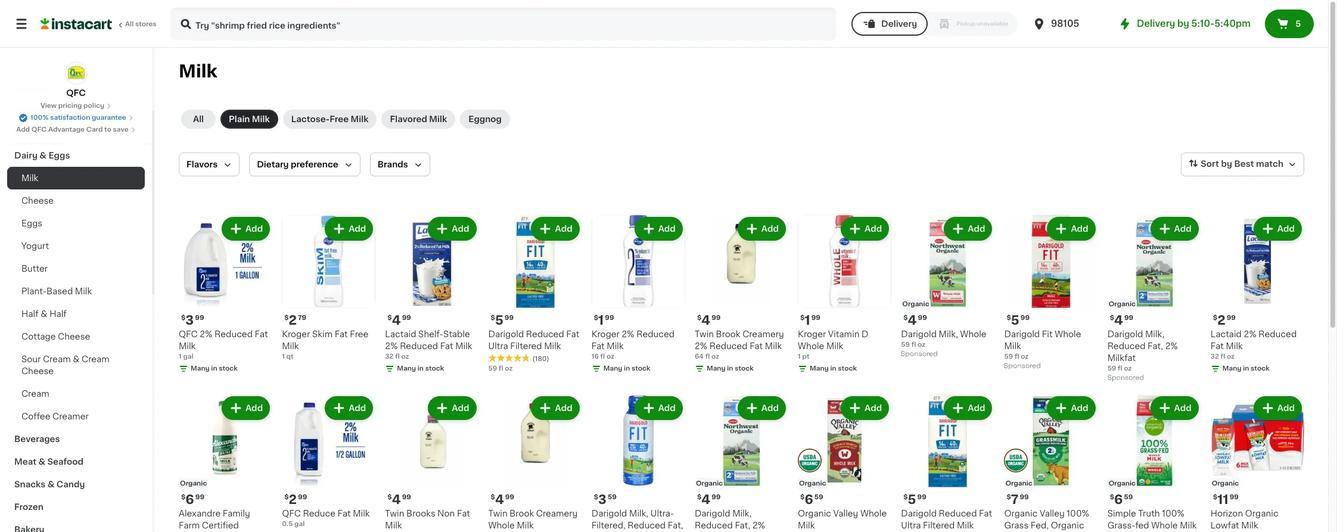 Task type: vqa. For each thing, say whether or not it's contained in the screenshot.


Task type: locate. For each thing, give the bounding box(es) containing it.
3 in from the left
[[727, 365, 733, 372]]

sponsored badge image down the milkfat
[[1108, 375, 1144, 382]]

qfc down thanksgiving
[[31, 126, 47, 133]]

$ 4 99 for twin brook creamery 2% reduced fat milk
[[697, 314, 721, 327]]

0 vertical spatial gal
[[183, 354, 193, 360]]

twin inside twin brooks non fat milk
[[385, 510, 404, 518]]

0 vertical spatial fat,
[[1148, 342, 1163, 351]]

milk, inside darigold milk, reduced fat, 2
[[733, 510, 752, 518]]

1 horizontal spatial fat,
[[1148, 342, 1163, 351]]

lists link
[[7, 33, 145, 57]]

organic valley 100% grass fed, organi
[[1005, 510, 1090, 532]]

5 in from the left
[[830, 365, 837, 372]]

0 horizontal spatial by
[[1178, 19, 1190, 28]]

1 stock from the left
[[219, 365, 238, 372]]

qfc for qfc reduce fat milk 0.5 gal
[[282, 510, 301, 518]]

advantage
[[48, 126, 85, 133]]

0 vertical spatial eggs
[[49, 151, 70, 160]]

qfc up 0.5
[[282, 510, 301, 518]]

$ 6 59 up organic valley whole milk
[[800, 494, 824, 506]]

in down lactaid 2% reduced fat milk 32 fl oz on the right
[[1243, 365, 1249, 372]]

fit
[[1042, 330, 1053, 339]]

milk inside kroger skim fat free milk 1 qt
[[282, 342, 299, 351]]

$ 4 99 up twin brook creamery whole milk
[[491, 494, 514, 506]]

$ 1 99 for kroger vitamin d whole milk
[[800, 314, 821, 327]]

1 vertical spatial by
[[1221, 160, 1233, 168]]

stock for lactaid shelf-stable 2% reduced fat milk
[[425, 365, 444, 372]]

1 horizontal spatial all
[[193, 115, 204, 123]]

all stores
[[125, 21, 157, 27]]

79
[[298, 315, 306, 321]]

milk, inside darigold milk, whole 59 fl oz
[[939, 330, 958, 339]]

6 up the "simple"
[[1115, 494, 1123, 506]]

$ 4 99 up lactaid shelf-stable 2% reduced fat milk 32 fl oz
[[388, 314, 411, 327]]

stock down lactaid shelf-stable 2% reduced fat milk 32 fl oz
[[425, 365, 444, 372]]

$ 4 99 up darigold milk, reduced fat, 2
[[697, 494, 721, 506]]

valley inside organic valley whole milk
[[834, 510, 858, 518]]

non
[[438, 510, 455, 518]]

all for all stores
[[125, 21, 134, 27]]

half down plant-based milk at the bottom left of the page
[[50, 310, 67, 318]]

many down 'twin brook creamery 2% reduced fat milk 64 fl oz'
[[707, 365, 726, 372]]

1 up "16"
[[598, 314, 604, 327]]

all left stores
[[125, 21, 134, 27]]

6 for alexandre
[[186, 494, 194, 506]]

5 many from the left
[[810, 365, 829, 372]]

4 for darigold milk, reduced fat, 2% milkfat
[[1115, 314, 1123, 327]]

twin brooks non fat milk
[[385, 510, 470, 530]]

1 inside kroger vitamin d whole milk 1 pt
[[798, 354, 801, 360]]

plain milk
[[229, 115, 270, 123]]

1 horizontal spatial $ 5 99
[[904, 494, 927, 506]]

snacks & candy
[[14, 480, 85, 489]]

4 up darigold milk, whole 59 fl oz
[[908, 314, 917, 327]]

1 left pt
[[798, 354, 801, 360]]

fl inside the darigold milk, reduced fat, 2% milkfat 59 fl oz
[[1118, 365, 1123, 372]]

lactaid inside lactaid 2% reduced fat milk 32 fl oz
[[1211, 330, 1242, 339]]

organic
[[903, 301, 930, 308], [1109, 301, 1136, 308], [180, 481, 207, 487], [696, 481, 723, 487], [1006, 481, 1033, 487], [799, 481, 826, 487], [1109, 481, 1136, 487], [1212, 481, 1239, 487], [1005, 510, 1038, 518], [798, 510, 831, 518], [1246, 510, 1279, 518]]

4 up the 64
[[702, 314, 711, 327]]

1 vertical spatial brook
[[510, 510, 534, 518]]

lactaid inside lactaid shelf-stable 2% reduced fat milk 32 fl oz
[[385, 330, 416, 339]]

3 up qfc 2% reduced fat milk 1 gal
[[186, 314, 194, 327]]

fat, inside darigold milk, reduced fat, 2
[[735, 522, 751, 530]]

0 horizontal spatial item badge image
[[798, 449, 822, 473]]

& right dairy
[[40, 151, 46, 160]]

& left "candy"
[[48, 480, 54, 489]]

$ 2 79
[[284, 314, 306, 327]]

4 stock from the left
[[632, 365, 651, 372]]

2 horizontal spatial sponsored badge image
[[1108, 375, 1144, 382]]

many in stock for lactaid shelf-stable 2% reduced fat milk
[[397, 365, 444, 372]]

6 in from the left
[[1243, 365, 1249, 372]]

eggs down the advantage
[[49, 151, 70, 160]]

stock down 'twin brook creamery 2% reduced fat milk 64 fl oz'
[[735, 365, 754, 372]]

valley for 6
[[834, 510, 858, 518]]

1 horizontal spatial ultra
[[901, 522, 921, 530]]

many down lactaid 2% reduced fat milk 32 fl oz on the right
[[1223, 365, 1242, 372]]

0 horizontal spatial $ 1 99
[[594, 314, 614, 327]]

darigold milk, reduced fat, 2
[[695, 510, 765, 532]]

oz inside kroger 2% reduced fat milk 16 fl oz
[[607, 354, 614, 360]]

by right sort
[[1221, 160, 1233, 168]]

0 horizontal spatial 32
[[385, 354, 394, 360]]

by inside best match sort by field
[[1221, 160, 1233, 168]]

2 horizontal spatial 6
[[1115, 494, 1123, 506]]

4 up darigold milk, reduced fat, 2
[[702, 494, 711, 506]]

stock down qfc 2% reduced fat milk 1 gal
[[219, 365, 238, 372]]

0 horizontal spatial half
[[21, 310, 39, 318]]

valley for 7
[[1040, 510, 1065, 518]]

in down 'twin brook creamery 2% reduced fat milk 64 fl oz'
[[727, 365, 733, 372]]

2 kroger from the left
[[592, 330, 620, 339]]

reduced inside "darigold milk, ultra- filtered, reduced fat"
[[628, 522, 666, 530]]

sponsored badge image for milkfat
[[1108, 375, 1144, 382]]

1 many from the left
[[191, 365, 210, 372]]

stock down lactaid 2% reduced fat milk 32 fl oz on the right
[[1251, 365, 1270, 372]]

milk, for darigold milk, whole 59 fl oz
[[939, 330, 958, 339]]

in down kroger vitamin d whole milk 1 pt
[[830, 365, 837, 372]]

pricing
[[58, 103, 82, 109]]

1 $ 6 59 from the left
[[800, 494, 824, 506]]

1 horizontal spatial $ 1 99
[[800, 314, 821, 327]]

0 vertical spatial by
[[1178, 19, 1190, 28]]

milk, inside "darigold milk, ultra- filtered, reduced fat"
[[629, 510, 649, 518]]

0 vertical spatial 3
[[186, 314, 194, 327]]

0 vertical spatial ultra
[[488, 342, 508, 351]]

qfc down $ 3 99 on the bottom of the page
[[179, 330, 198, 339]]

candy
[[56, 480, 85, 489]]

59 inside darigold milk, whole 59 fl oz
[[901, 342, 910, 348]]

0 horizontal spatial all
[[125, 21, 134, 27]]

in for twin brook creamery 2% reduced fat milk
[[727, 365, 733, 372]]

many in stock for kroger vitamin d whole milk
[[810, 365, 857, 372]]

0 horizontal spatial eggs
[[21, 219, 42, 228]]

0 vertical spatial creamery
[[743, 330, 784, 339]]

3 stock from the left
[[735, 365, 754, 372]]

qfc 2% reduced fat milk 1 gal
[[179, 330, 268, 360]]

1 vertical spatial 3
[[598, 494, 607, 506]]

fat, for darigold milk, reduced fat, 2% milkfat 59 fl oz
[[1148, 342, 1163, 351]]

simple truth 100% grass-fed whole milk
[[1108, 510, 1197, 530]]

sponsored badge image down darigold milk, whole 59 fl oz
[[901, 351, 937, 358]]

0 vertical spatial darigold reduced fat ultra filtered milk
[[488, 330, 580, 351]]

gal down $ 3 99 on the bottom of the page
[[183, 354, 193, 360]]

0 horizontal spatial darigold reduced fat ultra filtered milk
[[488, 330, 580, 351]]

by for sort
[[1221, 160, 1233, 168]]

$ inside $ 3 99
[[181, 315, 186, 321]]

2 item badge image from the left
[[798, 449, 822, 473]]

fl inside lactaid shelf-stable 2% reduced fat milk 32 fl oz
[[395, 354, 400, 360]]

kroger inside kroger skim fat free milk 1 qt
[[282, 330, 310, 339]]

1 horizontal spatial half
[[50, 310, 67, 318]]

qfc
[[66, 89, 86, 97], [31, 126, 47, 133], [179, 330, 198, 339], [282, 510, 301, 518]]

oz inside darigold fit whole milk 59 fl oz
[[1021, 354, 1029, 360]]

0 horizontal spatial brook
[[510, 510, 534, 518]]

many for qfc 2% reduced fat milk
[[191, 365, 210, 372]]

1 vertical spatial cheese
[[58, 333, 90, 341]]

many down lactaid shelf-stable 2% reduced fat milk 32 fl oz
[[397, 365, 416, 372]]

1 horizontal spatial 6
[[805, 494, 813, 506]]

1 horizontal spatial item badge image
[[1005, 449, 1028, 473]]

$ 5 99
[[1007, 314, 1030, 327], [491, 314, 514, 327], [904, 494, 927, 506]]

milk inside qfc 2% reduced fat milk 1 gal
[[179, 342, 196, 351]]

2 vertical spatial cheese
[[21, 367, 54, 375]]

0 horizontal spatial 6
[[186, 494, 194, 506]]

2 valley from the left
[[834, 510, 858, 518]]

many in stock down 'twin brook creamery 2% reduced fat milk 64 fl oz'
[[707, 365, 754, 372]]

cream up "coffee"
[[21, 390, 49, 398]]

fl inside kroger 2% reduced fat milk 16 fl oz
[[601, 354, 605, 360]]

3 up filtered,
[[598, 494, 607, 506]]

★★★★★
[[488, 354, 530, 362], [488, 354, 530, 362]]

cheese down milk link
[[21, 197, 54, 205]]

twin left brooks
[[385, 510, 404, 518]]

kroger down the $ 2 79
[[282, 330, 310, 339]]

stock down kroger vitamin d whole milk 1 pt
[[838, 365, 857, 372]]

vitamin
[[828, 330, 860, 339]]

twin for twin brooks non fat milk
[[385, 510, 404, 518]]

many down kroger vitamin d whole milk 1 pt
[[810, 365, 829, 372]]

cottage
[[21, 333, 56, 341]]

4 up twin brook creamery whole milk
[[495, 494, 504, 506]]

lowfat
[[1211, 522, 1240, 530]]

6 many from the left
[[1223, 365, 1242, 372]]

$
[[181, 315, 186, 321], [388, 315, 392, 321], [697, 315, 702, 321], [1007, 315, 1011, 321], [284, 315, 289, 321], [491, 315, 495, 321], [594, 315, 598, 321], [800, 315, 805, 321], [904, 315, 908, 321], [1110, 315, 1115, 321], [1213, 315, 1218, 321], [181, 494, 186, 501], [388, 494, 392, 501], [697, 494, 702, 501], [1007, 494, 1011, 501], [284, 494, 289, 501], [491, 494, 495, 501], [594, 494, 598, 501], [800, 494, 805, 501], [904, 494, 908, 501], [1110, 494, 1115, 501], [1213, 494, 1218, 501]]

fat
[[255, 330, 268, 339], [335, 330, 348, 339], [566, 330, 580, 339], [440, 342, 453, 351], [750, 342, 763, 351], [592, 342, 605, 351], [1211, 342, 1224, 351], [457, 510, 470, 518], [338, 510, 351, 518], [979, 510, 992, 518]]

cheese down half & half link
[[58, 333, 90, 341]]

whole
[[1055, 330, 1081, 339], [960, 330, 987, 339], [798, 342, 825, 351], [861, 510, 887, 518], [488, 522, 515, 530], [1152, 522, 1178, 530]]

4
[[392, 314, 401, 327], [702, 314, 711, 327], [908, 314, 917, 327], [1115, 314, 1123, 327], [392, 494, 401, 506], [702, 494, 711, 506], [495, 494, 504, 506]]

1 horizontal spatial eggs
[[49, 151, 70, 160]]

0 horizontal spatial ultra
[[488, 342, 508, 351]]

4 up twin brooks non fat milk
[[392, 494, 401, 506]]

sponsored badge image for oz
[[901, 351, 937, 358]]

6 stock from the left
[[1251, 365, 1270, 372]]

2 many from the left
[[397, 365, 416, 372]]

lactaid for 4
[[385, 330, 416, 339]]

0 vertical spatial filtered
[[510, 342, 542, 351]]

in for kroger vitamin d whole milk
[[830, 365, 837, 372]]

item badge image for 6
[[798, 449, 822, 473]]

1 vertical spatial all
[[193, 115, 204, 123]]

1 horizontal spatial brook
[[716, 330, 741, 339]]

4 for twin brook creamery whole milk
[[495, 494, 504, 506]]

100%
[[30, 114, 49, 121], [1067, 510, 1090, 518], [1162, 510, 1185, 518]]

many down kroger 2% reduced fat milk 16 fl oz
[[604, 365, 622, 372]]

3 many in stock from the left
[[707, 365, 754, 372]]

in for kroger 2% reduced fat milk
[[624, 365, 630, 372]]

qfc link
[[65, 62, 87, 99]]

$ 1 99 up "16"
[[594, 314, 614, 327]]

5 stock from the left
[[838, 365, 857, 372]]

delivery for delivery
[[882, 20, 917, 28]]

1 in from the left
[[211, 365, 217, 372]]

many in stock down qfc 2% reduced fat milk 1 gal
[[191, 365, 238, 372]]

1 for whole
[[798, 354, 801, 360]]

2% inside qfc 2% reduced fat milk 1 gal
[[200, 330, 212, 339]]

twin inside twin brook creamery whole milk
[[488, 510, 508, 518]]

2 lactaid from the left
[[1211, 330, 1242, 339]]

darigold milk, reduced fat, 2% milkfat 59 fl oz
[[1108, 330, 1178, 372]]

100% left the "simple"
[[1067, 510, 1090, 518]]

eggs up yogurt
[[21, 219, 42, 228]]

99 inside $ 3 99
[[195, 315, 204, 321]]

& up cottage
[[41, 310, 47, 318]]

1 horizontal spatial delivery
[[1137, 19, 1176, 28]]

$ 4 99 up brooks
[[388, 494, 411, 506]]

$ 4 99 for twin brooks non fat milk
[[388, 494, 411, 506]]

2 vertical spatial sponsored badge image
[[1108, 375, 1144, 382]]

2 horizontal spatial kroger
[[798, 330, 826, 339]]

$ 4 99 up darigold milk, whole 59 fl oz
[[904, 314, 927, 327]]

coffee creamer link
[[7, 405, 145, 428]]

reduced inside qfc 2% reduced fat milk 1 gal
[[215, 330, 253, 339]]

6
[[186, 494, 194, 506], [805, 494, 813, 506], [1115, 494, 1123, 506]]

kroger up "16"
[[592, 330, 620, 339]]

$ 3 99
[[181, 314, 204, 327]]

product group containing 11
[[1211, 394, 1305, 532]]

by inside delivery by 5:10-5:40pm link
[[1178, 19, 1190, 28]]

1 vertical spatial $ 2 99
[[284, 494, 307, 506]]

creamery inside 'twin brook creamery 2% reduced fat milk 64 fl oz'
[[743, 330, 784, 339]]

milk
[[179, 63, 217, 80], [252, 115, 270, 123], [351, 115, 369, 123], [429, 115, 447, 123], [21, 174, 38, 182], [75, 287, 92, 296], [179, 342, 196, 351], [455, 342, 472, 351], [765, 342, 782, 351], [1005, 342, 1021, 351], [282, 342, 299, 351], [544, 342, 561, 351], [607, 342, 624, 351], [827, 342, 844, 351], [1226, 342, 1243, 351], [353, 510, 370, 518], [385, 522, 402, 530], [517, 522, 534, 530], [798, 522, 815, 530], [957, 522, 974, 530], [1180, 522, 1197, 530], [1242, 522, 1259, 530]]

all for all
[[193, 115, 204, 123]]

100% down "view"
[[30, 114, 49, 121]]

in down lactaid shelf-stable 2% reduced fat milk 32 fl oz
[[418, 365, 424, 372]]

0 horizontal spatial $ 2 99
[[284, 494, 307, 506]]

1 horizontal spatial kroger
[[592, 330, 620, 339]]

0 horizontal spatial filtered
[[510, 342, 542, 351]]

thanksgiving link
[[7, 99, 145, 122]]

59 inside $ 3 59
[[608, 494, 617, 501]]

0 horizontal spatial delivery
[[882, 20, 917, 28]]

reduced
[[215, 330, 253, 339], [526, 330, 564, 339], [637, 330, 675, 339], [1259, 330, 1297, 339], [400, 342, 438, 351], [710, 342, 748, 351], [1108, 342, 1146, 351], [939, 510, 977, 518], [695, 522, 733, 530], [628, 522, 666, 530]]

beverages link
[[7, 428, 145, 451]]

0 horizontal spatial kroger
[[282, 330, 310, 339]]

lactose-free milk link
[[283, 110, 377, 129]]

twin up the 64
[[695, 330, 714, 339]]

1 horizontal spatial creamery
[[743, 330, 784, 339]]

1 horizontal spatial $ 2 99
[[1213, 314, 1236, 327]]

1 valley from the left
[[1040, 510, 1065, 518]]

brook for reduced
[[716, 330, 741, 339]]

item badge image inside product group
[[1005, 449, 1028, 473]]

dietary preference
[[257, 160, 338, 169]]

1 $ 1 99 from the left
[[594, 314, 614, 327]]

many in stock down lactaid 2% reduced fat milk 32 fl oz on the right
[[1223, 365, 1270, 372]]

stock for kroger 2% reduced fat milk
[[632, 365, 651, 372]]

2 in from the left
[[418, 365, 424, 372]]

1 item badge image from the left
[[1005, 449, 1028, 473]]

milk inside lactaid 2% reduced fat milk 32 fl oz
[[1226, 342, 1243, 351]]

many for lactaid shelf-stable 2% reduced fat milk
[[397, 365, 416, 372]]

6 up organic valley whole milk
[[805, 494, 813, 506]]

1 left qt on the bottom left
[[282, 354, 285, 360]]

100% inside simple truth 100% grass-fed whole milk
[[1162, 510, 1185, 518]]

2 horizontal spatial 100%
[[1162, 510, 1185, 518]]

1 many in stock from the left
[[191, 365, 238, 372]]

milk inside qfc reduce fat milk 0.5 gal
[[353, 510, 370, 518]]

1 horizontal spatial twin
[[488, 510, 508, 518]]

2 many in stock from the left
[[397, 365, 444, 372]]

brook inside 'twin brook creamery 2% reduced fat milk 64 fl oz'
[[716, 330, 741, 339]]

by for delivery
[[1178, 19, 1190, 28]]

0 horizontal spatial 3
[[186, 314, 194, 327]]

99 inside $ 11 99
[[1230, 494, 1239, 501]]

1 vertical spatial sponsored badge image
[[1005, 363, 1041, 370]]

shelf-
[[418, 330, 443, 339]]

4 for darigold milk, whole
[[908, 314, 917, 327]]

$ 4 99 up the darigold milk, reduced fat, 2% milkfat 59 fl oz
[[1110, 314, 1134, 327]]

yogurt link
[[7, 235, 145, 257]]

$ 6 59 up the "simple"
[[1110, 494, 1133, 506]]

in for qfc 2% reduced fat milk
[[211, 365, 217, 372]]

1 vertical spatial filtered
[[923, 522, 955, 530]]

3 kroger from the left
[[798, 330, 826, 339]]

cheese
[[21, 197, 54, 205], [58, 333, 90, 341], [21, 367, 54, 375]]

11
[[1218, 494, 1229, 506]]

0 horizontal spatial fat,
[[735, 522, 751, 530]]

item badge image for 7
[[1005, 449, 1028, 473]]

1 vertical spatial fat,
[[735, 522, 751, 530]]

kroger up pt
[[798, 330, 826, 339]]

sort by
[[1201, 160, 1233, 168]]

organic valley whole milk
[[798, 510, 887, 530]]

kroger inside kroger 2% reduced fat milk 16 fl oz
[[592, 330, 620, 339]]

1 horizontal spatial lactaid
[[1211, 330, 1242, 339]]

by
[[1178, 19, 1190, 28], [1221, 160, 1233, 168]]

4 many from the left
[[604, 365, 622, 372]]

add
[[16, 126, 30, 133], [246, 225, 263, 233], [349, 225, 366, 233], [452, 225, 469, 233], [555, 225, 573, 233], [658, 225, 676, 233], [762, 225, 779, 233], [865, 225, 882, 233], [968, 225, 985, 233], [1071, 225, 1089, 233], [1174, 225, 1192, 233], [1278, 225, 1295, 233], [246, 404, 263, 413], [349, 404, 366, 413], [452, 404, 469, 413], [555, 404, 573, 413], [658, 404, 676, 413], [762, 404, 779, 413], [865, 404, 882, 413], [968, 404, 985, 413], [1071, 404, 1089, 413], [1174, 404, 1192, 413], [1278, 404, 1295, 413]]

$ 6 59
[[800, 494, 824, 506], [1110, 494, 1133, 506]]

save
[[113, 126, 129, 133]]

100% for 6
[[1162, 510, 1185, 518]]

1 horizontal spatial 100%
[[1067, 510, 1090, 518]]

100% inside organic valley 100% grass fed, organi
[[1067, 510, 1090, 518]]

$ 4 99 for lactaid shelf-stable 2% reduced fat milk
[[388, 314, 411, 327]]

1 horizontal spatial 32
[[1211, 354, 1219, 360]]

0 horizontal spatial $ 5 99
[[491, 314, 514, 327]]

$ 1 99 up kroger vitamin d whole milk 1 pt
[[800, 314, 821, 327]]

qfc up view pricing policy link
[[66, 89, 86, 97]]

0 horizontal spatial free
[[330, 115, 349, 123]]

beverages
[[14, 435, 60, 443]]

snacks & candy link
[[7, 473, 145, 496]]

2 left 79
[[289, 314, 297, 327]]

cheese inside sour cream & cream cheese
[[21, 367, 54, 375]]

1 vertical spatial gal
[[294, 521, 305, 528]]

1 horizontal spatial by
[[1221, 160, 1233, 168]]

half & half link
[[7, 303, 145, 325]]

fat inside kroger 2% reduced fat milk 16 fl oz
[[592, 342, 605, 351]]

milk,
[[939, 330, 958, 339], [1145, 330, 1165, 339], [733, 510, 752, 518], [629, 510, 649, 518]]

lists
[[33, 41, 54, 49]]

free right 'skim'
[[350, 330, 369, 339]]

darigold inside the darigold milk, reduced fat, 2% milkfat 59 fl oz
[[1108, 330, 1143, 339]]

1 horizontal spatial valley
[[1040, 510, 1065, 518]]

2 horizontal spatial twin
[[695, 330, 714, 339]]

many in stock down lactaid shelf-stable 2% reduced fat milk 32 fl oz
[[397, 365, 444, 372]]

2 $ 6 59 from the left
[[1110, 494, 1133, 506]]

darigold milk, whole 59 fl oz
[[901, 330, 987, 348]]

4 many in stock from the left
[[604, 365, 651, 372]]

lactaid for 2
[[1211, 330, 1242, 339]]

milk inside kroger 2% reduced fat milk 16 fl oz
[[607, 342, 624, 351]]

kroger inside kroger vitamin d whole milk 1 pt
[[798, 330, 826, 339]]

2 $ 1 99 from the left
[[800, 314, 821, 327]]

& right meat
[[38, 458, 45, 466]]

stock down kroger 2% reduced fat milk 16 fl oz
[[632, 365, 651, 372]]

1 vertical spatial darigold reduced fat ultra filtered milk
[[901, 510, 992, 530]]

2 up lactaid 2% reduced fat milk 32 fl oz on the right
[[1218, 314, 1226, 327]]

qfc logo image
[[65, 62, 87, 85]]

gal right 0.5
[[294, 521, 305, 528]]

valley inside organic valley 100% grass fed, organi
[[1040, 510, 1065, 518]]

1 horizontal spatial sponsored badge image
[[1005, 363, 1041, 370]]

many in stock
[[191, 365, 238, 372], [397, 365, 444, 372], [707, 365, 754, 372], [604, 365, 651, 372], [810, 365, 857, 372], [1223, 365, 1270, 372]]

all left plain
[[193, 115, 204, 123]]

& for half
[[41, 310, 47, 318]]

1 vertical spatial free
[[350, 330, 369, 339]]

qfc inside qfc 2% reduced fat milk 1 gal
[[179, 330, 198, 339]]

3 many from the left
[[707, 365, 726, 372]]

$ 4 99 for darigold milk, reduced fat, 2
[[697, 494, 721, 506]]

Search field
[[172, 8, 835, 39]]

0 vertical spatial all
[[125, 21, 134, 27]]

$ 4 99 up the 64
[[697, 314, 721, 327]]

darigold inside "darigold milk, ultra- filtered, reduced fat"
[[592, 510, 627, 518]]

many in stock down kroger vitamin d whole milk 1 pt
[[810, 365, 857, 372]]

twin inside 'twin brook creamery 2% reduced fat milk 64 fl oz'
[[695, 330, 714, 339]]

& down the "cottage cheese" "link"
[[73, 355, 80, 364]]

99 inside $ 7 99
[[1020, 494, 1029, 501]]

3 for darigold milk, ultra- filtered, reduced fat
[[598, 494, 607, 506]]

fl inside lactaid 2% reduced fat milk 32 fl oz
[[1221, 354, 1226, 360]]

&
[[40, 151, 46, 160], [41, 310, 47, 318], [73, 355, 80, 364], [38, 458, 45, 466], [48, 480, 54, 489]]

half
[[21, 310, 39, 318], [50, 310, 67, 318]]

3 6 from the left
[[1115, 494, 1123, 506]]

2%
[[200, 330, 212, 339], [622, 330, 635, 339], [1244, 330, 1257, 339], [385, 342, 398, 351], [695, 342, 708, 351], [1166, 342, 1178, 351]]

6 up the alexandre
[[186, 494, 194, 506]]

4 up the milkfat
[[1115, 314, 1123, 327]]

100% right truth
[[1162, 510, 1185, 518]]

2 horizontal spatial $ 5 99
[[1007, 314, 1030, 327]]

twin for twin brook creamery whole milk
[[488, 510, 508, 518]]

cheese inside the "cottage cheese" "link"
[[58, 333, 90, 341]]

fl inside darigold fit whole milk 59 fl oz
[[1015, 354, 1019, 360]]

1 vertical spatial creamery
[[536, 510, 578, 518]]

1 horizontal spatial $ 6 59
[[1110, 494, 1133, 506]]

sponsored badge image
[[901, 351, 937, 358], [1005, 363, 1041, 370], [1108, 375, 1144, 382]]

4 in from the left
[[624, 365, 630, 372]]

1 horizontal spatial 3
[[598, 494, 607, 506]]

filtered,
[[592, 522, 626, 530]]

lactaid shelf-stable 2% reduced fat milk 32 fl oz
[[385, 330, 472, 360]]

$ 2 99 up lactaid 2% reduced fat milk 32 fl oz on the right
[[1213, 314, 1236, 327]]

1 lactaid from the left
[[385, 330, 416, 339]]

2 stock from the left
[[425, 365, 444, 372]]

0 horizontal spatial sponsored badge image
[[901, 351, 937, 358]]

6 many in stock from the left
[[1223, 365, 1270, 372]]

delivery for delivery by 5:10-5:40pm
[[1137, 19, 1176, 28]]

99 inside $ 6 99
[[195, 494, 204, 501]]

farm
[[179, 522, 200, 530]]

creamery inside twin brook creamery whole milk
[[536, 510, 578, 518]]

$ 6 59 for simple
[[1110, 494, 1133, 506]]

& for seafood
[[38, 458, 45, 466]]

alexandre
[[179, 510, 221, 518]]

0 horizontal spatial gal
[[183, 354, 193, 360]]

product group
[[179, 215, 272, 376], [282, 215, 376, 362], [385, 215, 479, 376], [488, 215, 582, 374], [592, 215, 685, 376], [695, 215, 789, 376], [798, 215, 892, 376], [901, 215, 995, 361], [1005, 215, 1098, 373], [1108, 215, 1201, 385], [1211, 215, 1305, 376], [179, 394, 272, 532], [282, 394, 376, 532], [385, 394, 479, 532], [488, 394, 582, 532], [592, 394, 685, 532], [695, 394, 789, 532], [798, 394, 892, 532], [901, 394, 995, 532], [1005, 394, 1098, 532], [1108, 394, 1201, 532], [1211, 394, 1305, 532]]

1 kroger from the left
[[282, 330, 310, 339]]

add qfc advantage card to save
[[16, 126, 129, 133]]

1 horizontal spatial free
[[350, 330, 369, 339]]

1 horizontal spatial darigold reduced fat ultra filtered milk
[[901, 510, 992, 530]]

2 32 from the left
[[1211, 354, 1219, 360]]

eggs inside dairy & eggs link
[[49, 151, 70, 160]]

whole inside twin brook creamery whole milk
[[488, 522, 515, 530]]

5 many in stock from the left
[[810, 365, 857, 372]]

1
[[598, 314, 604, 327], [805, 314, 810, 327], [179, 354, 182, 360], [282, 354, 285, 360], [798, 354, 801, 360]]

by left '5:10-'
[[1178, 19, 1190, 28]]

0 horizontal spatial lactaid
[[385, 330, 416, 339]]

delivery by 5:10-5:40pm link
[[1118, 17, 1251, 31]]

milk inside twin brook creamery whole milk
[[517, 522, 534, 530]]

item badge image
[[1005, 449, 1028, 473], [798, 449, 822, 473]]

4 up lactaid shelf-stable 2% reduced fat milk 32 fl oz
[[392, 314, 401, 327]]

many for lactaid 2% reduced fat milk
[[1223, 365, 1242, 372]]

0 horizontal spatial twin
[[385, 510, 404, 518]]

2 for qfc reduce fat milk
[[289, 494, 297, 506]]

$ 4 99
[[388, 314, 411, 327], [697, 314, 721, 327], [904, 314, 927, 327], [1110, 314, 1134, 327], [388, 494, 411, 506], [697, 494, 721, 506], [491, 494, 514, 506]]

1 horizontal spatial gal
[[294, 521, 305, 528]]

many in stock down kroger 2% reduced fat milk 16 fl oz
[[604, 365, 651, 372]]

in down kroger 2% reduced fat milk 16 fl oz
[[624, 365, 630, 372]]

$ 4 99 for darigold milk, reduced fat, 2% milkfat
[[1110, 314, 1134, 327]]

darigold inside darigold milk, reduced fat, 2
[[695, 510, 731, 518]]

sponsored badge image down darigold fit whole milk 59 fl oz
[[1005, 363, 1041, 370]]

1 for free
[[282, 354, 285, 360]]

1 up kroger vitamin d whole milk 1 pt
[[805, 314, 810, 327]]

milk inside 'twin brook creamery 2% reduced fat milk 64 fl oz'
[[765, 342, 782, 351]]

frozen link
[[7, 496, 145, 519]]

1 down $ 3 99 on the bottom of the page
[[179, 354, 182, 360]]

milk inside horizon organic lowfat milk
[[1242, 522, 1259, 530]]

2 up 0.5
[[289, 494, 297, 506]]

5:40pm
[[1215, 19, 1251, 28]]

0 vertical spatial free
[[330, 115, 349, 123]]

0 vertical spatial $ 2 99
[[1213, 314, 1236, 327]]

4 for lactaid shelf-stable 2% reduced fat milk
[[392, 314, 401, 327]]

1 6 from the left
[[186, 494, 194, 506]]

eggnog
[[469, 115, 502, 123]]

3
[[186, 314, 194, 327], [598, 494, 607, 506]]

0 horizontal spatial creamery
[[536, 510, 578, 518]]

family
[[223, 510, 250, 518]]

4 for twin brook creamery 2% reduced fat milk
[[702, 314, 711, 327]]

preference
[[291, 160, 338, 169]]

None search field
[[170, 7, 836, 41]]

0 vertical spatial brook
[[716, 330, 741, 339]]

1 32 from the left
[[385, 354, 394, 360]]

many down qfc 2% reduced fat milk 1 gal
[[191, 365, 210, 372]]

cream down the "cottage cheese" "link"
[[82, 355, 109, 364]]

Best match Sort by field
[[1181, 153, 1305, 176]]

0 horizontal spatial 100%
[[30, 114, 49, 121]]

0 vertical spatial sponsored badge image
[[901, 351, 937, 358]]

add qfc advantage card to save link
[[16, 125, 136, 135]]

0 horizontal spatial $ 6 59
[[800, 494, 824, 506]]

free up preference
[[330, 115, 349, 123]]

1 vertical spatial eggs
[[21, 219, 42, 228]]

gal
[[183, 354, 193, 360], [294, 521, 305, 528]]

64
[[695, 354, 704, 360]]

brook inside twin brook creamery whole milk
[[510, 510, 534, 518]]

twin right non
[[488, 510, 508, 518]]

free inside kroger skim fat free milk 1 qt
[[350, 330, 369, 339]]

thanksgiving
[[14, 106, 71, 114]]

in down qfc 2% reduced fat milk 1 gal
[[211, 365, 217, 372]]

5 inside button
[[1296, 20, 1301, 28]]

0 vertical spatial cheese
[[21, 197, 54, 205]]

satisfaction
[[50, 114, 90, 121]]

2 6 from the left
[[805, 494, 813, 506]]

cream down cottage cheese
[[43, 355, 71, 364]]

100% for 7
[[1067, 510, 1090, 518]]

cheese down sour
[[21, 367, 54, 375]]

$ 2 99 up 0.5
[[284, 494, 307, 506]]

half down plant-
[[21, 310, 39, 318]]

0 horizontal spatial valley
[[834, 510, 858, 518]]



Task type: describe. For each thing, give the bounding box(es) containing it.
$ 7 99
[[1007, 494, 1029, 506]]

$ 2 99 for lactaid 2% reduced fat milk
[[1213, 314, 1236, 327]]

fat inside lactaid shelf-stable 2% reduced fat milk 32 fl oz
[[440, 342, 453, 351]]

stores
[[135, 21, 157, 27]]

milk inside organic valley whole milk
[[798, 522, 815, 530]]

stock for kroger vitamin d whole milk
[[838, 365, 857, 372]]

dietary preference button
[[249, 153, 360, 176]]

6 for simple
[[1115, 494, 1123, 506]]

match
[[1256, 160, 1284, 168]]

reduce
[[303, 510, 336, 518]]

milk link
[[7, 167, 145, 190]]

reduced inside 'twin brook creamery 2% reduced fat milk 64 fl oz'
[[710, 342, 748, 351]]

eggs inside eggs link
[[21, 219, 42, 228]]

policy
[[83, 103, 104, 109]]

sponsored badge image for fl
[[1005, 363, 1041, 370]]

reduced inside the darigold milk, reduced fat, 2% milkfat 59 fl oz
[[1108, 342, 1146, 351]]

oz inside lactaid 2% reduced fat milk 32 fl oz
[[1227, 354, 1235, 360]]

snacks
[[14, 480, 45, 489]]

whole inside darigold fit whole milk 59 fl oz
[[1055, 330, 1081, 339]]

7
[[1011, 494, 1019, 506]]

gal inside qfc 2% reduced fat milk 1 gal
[[183, 354, 193, 360]]

alexandre family farm certifie
[[179, 510, 270, 532]]

butter
[[21, 265, 48, 273]]

grass
[[1005, 522, 1029, 530]]

2% inside the darigold milk, reduced fat, 2% milkfat 59 fl oz
[[1166, 342, 1178, 351]]

creamer
[[52, 412, 89, 421]]

kroger for skim
[[282, 330, 310, 339]]

reduced inside lactaid 2% reduced fat milk 32 fl oz
[[1259, 330, 1297, 339]]

in for lactaid 2% reduced fat milk
[[1243, 365, 1249, 372]]

kroger vitamin d whole milk 1 pt
[[798, 330, 869, 360]]

stable
[[443, 330, 470, 339]]

lactose-
[[291, 115, 330, 123]]

twin for twin brook creamery 2% reduced fat milk 64 fl oz
[[695, 330, 714, 339]]

view pricing policy link
[[40, 101, 112, 111]]

0.5
[[282, 521, 293, 528]]

$ inside $ 11 99
[[1213, 494, 1218, 501]]

fat inside kroger skim fat free milk 1 qt
[[335, 330, 348, 339]]

all link
[[181, 110, 216, 129]]

59 inside the darigold milk, reduced fat, 2% milkfat 59 fl oz
[[1108, 365, 1117, 372]]

milk, for darigold milk, ultra- filtered, reduced fat
[[629, 510, 649, 518]]

$ inside the $ 2 79
[[284, 315, 289, 321]]

many for twin brook creamery 2% reduced fat milk
[[707, 365, 726, 372]]

& for candy
[[48, 480, 54, 489]]

whole inside darigold milk, whole 59 fl oz
[[960, 330, 987, 339]]

dairy & eggs link
[[7, 144, 145, 167]]

2% inside lactaid 2% reduced fat milk 32 fl oz
[[1244, 330, 1257, 339]]

dairy
[[14, 151, 37, 160]]

98105 button
[[1032, 7, 1104, 41]]

milkfat
[[1108, 354, 1136, 362]]

oz inside 'twin brook creamery 2% reduced fat milk 64 fl oz'
[[712, 354, 719, 360]]

brooks
[[407, 510, 436, 518]]

truth
[[1139, 510, 1160, 518]]

qfc for qfc
[[66, 89, 86, 97]]

d
[[862, 330, 869, 339]]

fat inside qfc 2% reduced fat milk 1 gal
[[255, 330, 268, 339]]

grass-
[[1108, 522, 1136, 530]]

fl inside 'twin brook creamery 2% reduced fat milk 64 fl oz'
[[705, 354, 710, 360]]

$ inside $ 3 59
[[594, 494, 598, 501]]

instacart logo image
[[41, 17, 112, 31]]

milk, for darigold milk, reduced fat, 2
[[733, 510, 752, 518]]

plain milk link
[[221, 110, 278, 129]]

$ 2 99 for qfc reduce fat milk
[[284, 494, 307, 506]]

$ inside $ 7 99
[[1007, 494, 1011, 501]]

kroger for vitamin
[[798, 330, 826, 339]]

stock for lactaid 2% reduced fat milk
[[1251, 365, 1270, 372]]

fl inside darigold milk, whole 59 fl oz
[[912, 342, 916, 348]]

$ 6 59 for organic
[[800, 494, 824, 506]]

59 inside darigold fit whole milk 59 fl oz
[[1005, 354, 1013, 360]]

4 for twin brooks non fat milk
[[392, 494, 401, 506]]

eggnog link
[[460, 110, 510, 129]]

32 inside lactaid 2% reduced fat milk 32 fl oz
[[1211, 354, 1219, 360]]

reduced inside lactaid shelf-stable 2% reduced fat milk 32 fl oz
[[400, 342, 438, 351]]

(180)
[[533, 356, 549, 362]]

plant-
[[21, 287, 46, 296]]

service type group
[[852, 12, 1018, 36]]

2 half from the left
[[50, 310, 67, 318]]

fat inside lactaid 2% reduced fat milk 32 fl oz
[[1211, 342, 1224, 351]]

100% inside button
[[30, 114, 49, 121]]

produce link
[[7, 122, 145, 144]]

organic inside organic valley 100% grass fed, organi
[[1005, 510, 1038, 518]]

sour
[[21, 355, 41, 364]]

many in stock for lactaid 2% reduced fat milk
[[1223, 365, 1270, 372]]

sour cream & cream cheese
[[21, 355, 109, 375]]

simple
[[1108, 510, 1136, 518]]

$ 11 99
[[1213, 494, 1239, 506]]

darigold inside darigold milk, whole 59 fl oz
[[901, 330, 937, 339]]

$ 4 99 for darigold milk, whole
[[904, 314, 927, 327]]

darigold milk, ultra- filtered, reduced fat
[[592, 510, 683, 532]]

lactaid 2% reduced fat milk 32 fl oz
[[1211, 330, 1297, 360]]

1 half from the left
[[21, 310, 39, 318]]

& for eggs
[[40, 151, 46, 160]]

100% satisfaction guarantee button
[[19, 111, 133, 123]]

dairy & eggs
[[14, 151, 70, 160]]

many for kroger vitamin d whole milk
[[810, 365, 829, 372]]

1 for fat
[[179, 354, 182, 360]]

milk inside lactaid shelf-stable 2% reduced fat milk 32 fl oz
[[455, 342, 472, 351]]

kroger 2% reduced fat milk 16 fl oz
[[592, 330, 675, 360]]

delivery by 5:10-5:40pm
[[1137, 19, 1251, 28]]

twin brook creamery whole milk
[[488, 510, 578, 530]]

$ 1 99 for kroger 2% reduced fat milk
[[594, 314, 614, 327]]

sort
[[1201, 160, 1219, 168]]

product group containing 7
[[1005, 394, 1098, 532]]

half & half
[[21, 310, 67, 318]]

gal inside qfc reduce fat milk 0.5 gal
[[294, 521, 305, 528]]

milk, for darigold milk, reduced fat, 2% milkfat 59 fl oz
[[1145, 330, 1165, 339]]

1 vertical spatial ultra
[[901, 522, 921, 530]]

kroger for 2%
[[592, 330, 620, 339]]

whole inside simple truth 100% grass-fed whole milk
[[1152, 522, 1178, 530]]

organic inside horizon organic lowfat milk
[[1246, 510, 1279, 518]]

1 horizontal spatial filtered
[[923, 522, 955, 530]]

2% inside lactaid shelf-stable 2% reduced fat milk 32 fl oz
[[385, 342, 398, 351]]

2 for lactaid 2% reduced fat milk
[[1218, 314, 1226, 327]]

many in stock for qfc 2% reduced fat milk
[[191, 365, 238, 372]]

cottage cheese link
[[7, 325, 145, 348]]

2% inside kroger 2% reduced fat milk 16 fl oz
[[622, 330, 635, 339]]

in for lactaid shelf-stable 2% reduced fat milk
[[418, 365, 424, 372]]

flavors
[[187, 160, 218, 169]]

milk inside kroger vitamin d whole milk 1 pt
[[827, 342, 844, 351]]

cheese link
[[7, 190, 145, 212]]

twin brook creamery 2% reduced fat milk 64 fl oz
[[695, 330, 784, 360]]

3 for qfc 2% reduced fat milk
[[186, 314, 194, 327]]

fat inside qfc reduce fat milk 0.5 gal
[[338, 510, 351, 518]]

98105
[[1051, 19, 1080, 28]]

best match
[[1235, 160, 1284, 168]]

2 for kroger skim fat free milk
[[289, 314, 297, 327]]

reduced inside kroger 2% reduced fat milk 16 fl oz
[[637, 330, 675, 339]]

fat, for darigold milk, reduced fat, 2
[[735, 522, 751, 530]]

ultra-
[[651, 510, 674, 518]]

4 for darigold milk, reduced fat, 2
[[702, 494, 711, 506]]

darigold fit whole milk 59 fl oz
[[1005, 330, 1081, 360]]

reduced inside darigold milk, reduced fat, 2
[[695, 522, 733, 530]]

32 inside lactaid shelf-stable 2% reduced fat milk 32 fl oz
[[385, 354, 394, 360]]

flavored milk
[[390, 115, 447, 123]]

stock for twin brook creamery 2% reduced fat milk
[[735, 365, 754, 372]]

to
[[104, 126, 111, 133]]

flavors button
[[179, 153, 240, 176]]

2% inside 'twin brook creamery 2% reduced fat milk 64 fl oz'
[[695, 342, 708, 351]]

stock for qfc 2% reduced fat milk
[[219, 365, 238, 372]]

plain
[[229, 115, 250, 123]]

coffee creamer
[[21, 412, 89, 421]]

produce
[[14, 129, 51, 137]]

qfc reduce fat milk 0.5 gal
[[282, 510, 370, 528]]

oz inside lactaid shelf-stable 2% reduced fat milk 32 fl oz
[[401, 354, 409, 360]]

$ inside $ 6 99
[[181, 494, 186, 501]]

view
[[40, 103, 57, 109]]

cream link
[[7, 383, 145, 405]]

card
[[86, 126, 103, 133]]

milk inside darigold fit whole milk 59 fl oz
[[1005, 342, 1021, 351]]

fed,
[[1031, 522, 1049, 530]]

many in stock for kroger 2% reduced fat milk
[[604, 365, 651, 372]]

brands
[[378, 160, 408, 169]]

frozen
[[14, 503, 43, 511]]

brands button
[[370, 153, 430, 176]]

meat & seafood link
[[7, 451, 145, 473]]

$ 4 99 for twin brook creamery whole milk
[[491, 494, 514, 506]]

whole inside organic valley whole milk
[[861, 510, 887, 518]]

milk inside twin brooks non fat milk
[[385, 522, 402, 530]]

& inside sour cream & cream cheese
[[73, 355, 80, 364]]

59 fl oz
[[488, 365, 513, 372]]

brook for milk
[[510, 510, 534, 518]]

cheese inside cheese link
[[21, 197, 54, 205]]

flavored milk link
[[382, 110, 455, 129]]

oz inside the darigold milk, reduced fat, 2% milkfat 59 fl oz
[[1124, 365, 1132, 372]]

qfc for qfc 2% reduced fat milk 1 gal
[[179, 330, 198, 339]]

many in stock for twin brook creamery 2% reduced fat milk
[[707, 365, 754, 372]]

6 for organic
[[805, 494, 813, 506]]

recipes link
[[7, 76, 145, 99]]

oz inside darigold milk, whole 59 fl oz
[[918, 342, 926, 348]]

darigold inside darigold fit whole milk 59 fl oz
[[1005, 330, 1040, 339]]

fat inside twin brooks non fat milk
[[457, 510, 470, 518]]

fat inside 'twin brook creamery 2% reduced fat milk 64 fl oz'
[[750, 342, 763, 351]]

whole inside kroger vitamin d whole milk 1 pt
[[798, 342, 825, 351]]

yogurt
[[21, 242, 49, 250]]

organic inside organic valley whole milk
[[798, 510, 831, 518]]

creamery for twin brook creamery whole milk
[[536, 510, 578, 518]]

milk inside simple truth 100% grass-fed whole milk
[[1180, 522, 1197, 530]]

creamery for twin brook creamery 2% reduced fat milk 64 fl oz
[[743, 330, 784, 339]]

many for kroger 2% reduced fat milk
[[604, 365, 622, 372]]

qt
[[286, 354, 294, 360]]



